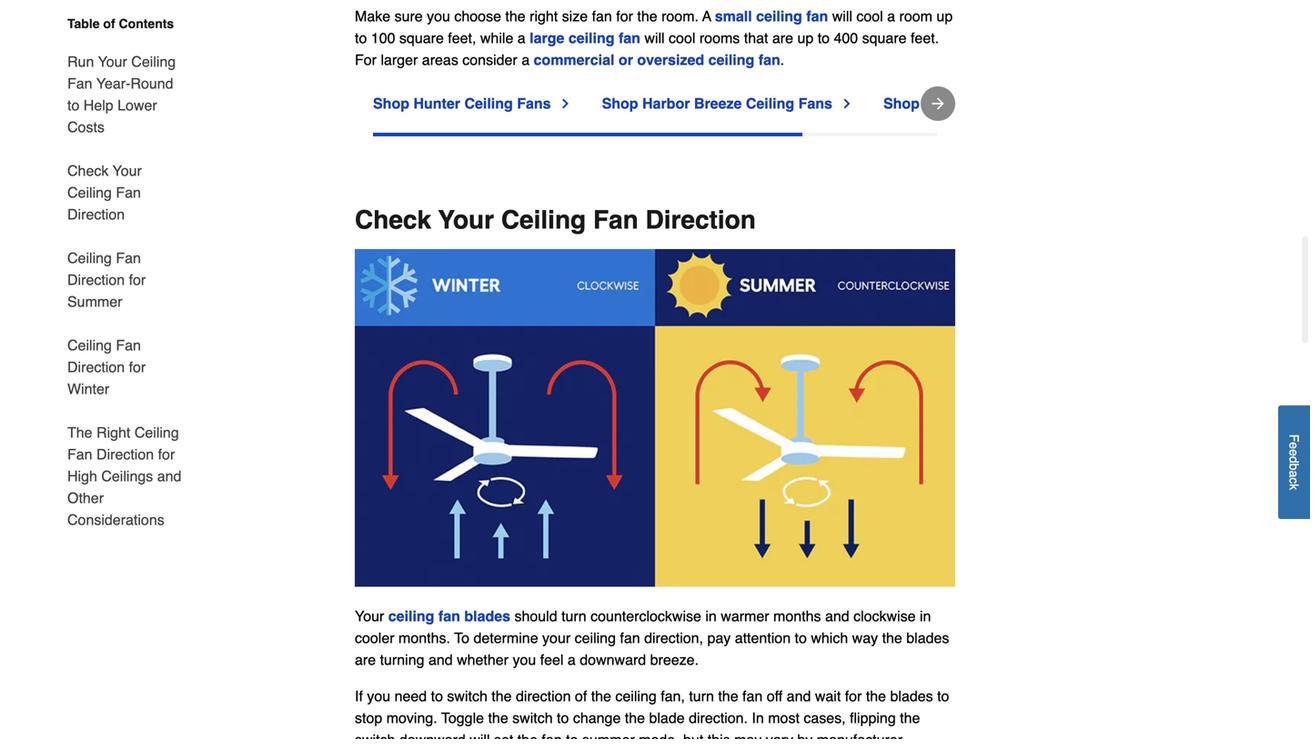 Task type: describe. For each thing, give the bounding box(es) containing it.
table
[[67, 16, 100, 31]]

change
[[573, 710, 621, 727]]

direction inside check your ceiling fan direction
[[67, 206, 125, 223]]

graphic showing the direction of ceiling fan with season. image
[[355, 250, 956, 588]]

large ceiling fan
[[530, 30, 641, 47]]

100
[[371, 30, 395, 47]]

wait
[[815, 688, 841, 705]]

this
[[708, 732, 730, 740]]

you inside if you need to switch the direction of the ceiling fan, turn the fan off and wait for the blades to stop moving. toggle the switch to change the blade direction. in most cases, flipping the switch downward will set the fan to summer mode, but this may vary by manufacturer.
[[367, 688, 391, 705]]

room
[[900, 8, 933, 25]]

feel
[[540, 652, 564, 669]]

ceiling down make sure you choose the right size fan for the room. a small ceiling fan
[[569, 30, 615, 47]]

0 horizontal spatial switch
[[355, 732, 395, 740]]

fan right small
[[807, 8, 828, 25]]

areas
[[422, 52, 458, 68]]

a inside will cool rooms that are up to 400 square feet. for larger areas  consider a
[[522, 52, 530, 68]]

ceiling fan blades link
[[388, 608, 511, 625]]

room.
[[662, 8, 699, 25]]

2 e from the top
[[1287, 450, 1302, 457]]

check your ceiling fan direction link
[[67, 149, 189, 237]]

c
[[1287, 478, 1302, 484]]

for
[[355, 52, 377, 68]]

but
[[683, 732, 704, 740]]

will for rooms
[[645, 30, 665, 47]]

1 horizontal spatial check your ceiling fan direction
[[355, 206, 756, 235]]

direction,
[[644, 630, 703, 647]]

other
[[67, 490, 104, 507]]

ceiling inside if you need to switch the direction of the ceiling fan, turn the fan off and wait for the blades to stop moving. toggle the switch to change the blade direction. in most cases, flipping the switch downward will set the fan to summer mode, but this may vary by manufacturer.
[[616, 688, 657, 705]]

f e e d b a c k button
[[1279, 406, 1310, 519]]

months.
[[399, 630, 450, 647]]

direction
[[516, 688, 571, 705]]

shop for shop fanimation ceiling fans
[[884, 95, 920, 112]]

mode,
[[639, 732, 679, 740]]

feet,
[[448, 30, 476, 47]]

ceiling inside run your ceiling fan year-round to help lower costs
[[131, 53, 176, 70]]

d
[[1287, 457, 1302, 464]]

for up will cool rooms that are up to 400 square feet. for larger areas  consider a
[[616, 8, 633, 25]]

ceiling fan direction for summer link
[[67, 237, 189, 324]]

shop for shop hunter ceiling fans
[[373, 95, 410, 112]]

warmer
[[721, 608, 770, 625]]

up inside will cool rooms that are up to 400 square feet. for larger areas  consider a
[[798, 30, 814, 47]]

up inside "will cool a room up to 100 square feet, while a"
[[937, 8, 953, 25]]

that
[[744, 30, 768, 47]]

and down months.
[[429, 652, 453, 669]]

1 vertical spatial switch
[[512, 710, 553, 727]]

0 vertical spatial blades
[[464, 608, 511, 625]]

choose
[[454, 8, 501, 25]]

fan right size
[[592, 8, 612, 25]]

to inside "will cool a room up to 100 square feet, while a"
[[355, 30, 367, 47]]

to inside will cool rooms that are up to 400 square feet. for larger areas  consider a
[[818, 30, 830, 47]]

fans for shop hunter ceiling fans
[[517, 95, 551, 112]]

fan inside should turn   counterclockwise   in warmer months and clockwise in cooler months.   to determine your ceiling fan direction, pay attention to which way the blades are turning and whether you feel a downward breeze.
[[620, 630, 640, 647]]

table of contents
[[67, 16, 174, 31]]

square inside "will cool a room up to 100 square feet, while a"
[[399, 30, 444, 47]]

costs
[[67, 119, 105, 136]]

months
[[774, 608, 821, 625]]

0 vertical spatial you
[[427, 8, 450, 25]]

chevron right image
[[558, 97, 573, 111]]

cool for rooms
[[669, 30, 696, 47]]

your inside run your ceiling fan year-round to help lower costs
[[98, 53, 127, 70]]

ceiling inside should turn   counterclockwise   in warmer months and clockwise in cooler months.   to determine your ceiling fan direction, pay attention to which way the blades are turning and whether you feel a downward breeze.
[[575, 630, 616, 647]]

cooler
[[355, 630, 395, 647]]

most
[[768, 710, 800, 727]]

commercial or oversized ceiling fan .
[[534, 52, 785, 68]]

fan inside run your ceiling fan year-round to help lower costs
[[67, 75, 92, 92]]

to
[[454, 630, 470, 647]]

determine
[[474, 630, 538, 647]]

direction.
[[689, 710, 748, 727]]

turn inside should turn   counterclockwise   in warmer months and clockwise in cooler months.   to determine your ceiling fan direction, pay attention to which way the blades are turning and whether you feel a downward breeze.
[[562, 608, 587, 625]]

downward inside should turn   counterclockwise   in warmer months and clockwise in cooler months.   to determine your ceiling fan direction, pay attention to which way the blades are turning and whether you feel a downward breeze.
[[580, 652, 646, 669]]

commercial or oversized ceiling fan link
[[534, 52, 781, 68]]

size
[[562, 8, 588, 25]]

round
[[130, 75, 173, 92]]

way
[[852, 630, 878, 647]]

right
[[96, 425, 130, 441]]

hunter
[[414, 95, 460, 112]]

should turn   counterclockwise   in warmer months and clockwise in cooler months.   to determine your ceiling fan direction, pay attention to which way the blades are turning and whether you feel a downward breeze.
[[355, 608, 950, 669]]

your ceiling fan blades
[[355, 608, 511, 625]]

fan up to
[[439, 608, 460, 625]]

manufacturer.
[[817, 732, 906, 740]]

arrow right image
[[929, 95, 947, 113]]

ceiling inside check your ceiling fan direction
[[67, 184, 112, 201]]

the right ceiling fan direction for high ceilings and other considerations link
[[67, 411, 189, 531]]

shop hunter ceiling fans
[[373, 95, 551, 112]]

fan,
[[661, 688, 685, 705]]

need
[[395, 688, 427, 705]]

will cool rooms that are up to 400 square feet. for larger areas  consider a
[[355, 30, 939, 68]]

vary
[[766, 732, 794, 740]]

chevron right image
[[840, 97, 854, 111]]

blade
[[649, 710, 685, 727]]

0 horizontal spatial of
[[103, 16, 115, 31]]

you inside should turn   counterclockwise   in warmer months and clockwise in cooler months.   to determine your ceiling fan direction, pay attention to which way the blades are turning and whether you feel a downward breeze.
[[513, 652, 536, 669]]

a
[[703, 8, 711, 25]]

and inside if you need to switch the direction of the ceiling fan, turn the fan off and wait for the blades to stop moving. toggle the switch to change the blade direction. in most cases, flipping the switch downward will set the fan to summer mode, but this may vary by manufacturer.
[[787, 688, 811, 705]]

ceiling up the that
[[756, 8, 802, 25]]

are inside should turn   counterclockwise   in warmer months and clockwise in cooler months.   to determine your ceiling fan direction, pay attention to which way the blades are turning and whether you feel a downward breeze.
[[355, 652, 376, 669]]

a right while
[[518, 30, 526, 47]]

fan down the that
[[759, 52, 781, 68]]

feet.
[[911, 30, 939, 47]]

ceiling inside the ceiling fan direction for summer
[[67, 250, 112, 267]]

k
[[1287, 484, 1302, 491]]

ceilings
[[101, 468, 153, 485]]

1 horizontal spatial check
[[355, 206, 431, 235]]

whether
[[457, 652, 509, 669]]



Task type: locate. For each thing, give the bounding box(es) containing it.
to inside run your ceiling fan year-round to help lower costs
[[67, 97, 79, 114]]

counterclockwise
[[591, 608, 702, 625]]

.
[[781, 52, 785, 68]]

larger
[[381, 52, 418, 68]]

1 horizontal spatial fans
[[799, 95, 833, 112]]

shop fanimation ceiling fans link
[[884, 93, 1114, 115]]

0 horizontal spatial fans
[[517, 95, 551, 112]]

flipping
[[850, 710, 896, 727]]

for up considerations
[[158, 446, 175, 463]]

shop inside "link"
[[373, 95, 410, 112]]

e up b
[[1287, 450, 1302, 457]]

2 horizontal spatial will
[[832, 8, 853, 25]]

large
[[530, 30, 565, 47]]

1 vertical spatial turn
[[689, 688, 714, 705]]

commercial
[[534, 52, 615, 68]]

shop hunter ceiling fans link
[[373, 93, 573, 115]]

2 vertical spatial blades
[[890, 688, 933, 705]]

summer
[[582, 732, 635, 740]]

and inside the right ceiling fan direction for high ceilings and other considerations
[[157, 468, 181, 485]]

table of contents element
[[53, 15, 189, 531]]

1 vertical spatial are
[[355, 652, 376, 669]]

cool for a
[[857, 8, 883, 25]]

ceiling
[[131, 53, 176, 70], [465, 95, 513, 112], [746, 95, 795, 112], [1006, 95, 1054, 112], [67, 184, 112, 201], [501, 206, 586, 235], [67, 250, 112, 267], [67, 337, 112, 354], [135, 425, 179, 441]]

square
[[399, 30, 444, 47], [862, 30, 907, 47]]

your
[[542, 630, 571, 647]]

direction
[[646, 206, 756, 235], [67, 206, 125, 223], [67, 272, 125, 288], [67, 359, 125, 376], [96, 446, 154, 463]]

attention
[[735, 630, 791, 647]]

fan down the counterclockwise
[[620, 630, 640, 647]]

fan inside check your ceiling fan direction
[[116, 184, 141, 201]]

up down 'small ceiling fan' link
[[798, 30, 814, 47]]

3 fans from the left
[[1058, 95, 1092, 112]]

the inside should turn   counterclockwise   in warmer months and clockwise in cooler months.   to determine your ceiling fan direction, pay attention to which way the blades are turning and whether you feel a downward breeze.
[[882, 630, 903, 647]]

e
[[1287, 442, 1302, 450], [1287, 450, 1302, 457]]

2 vertical spatial will
[[470, 732, 490, 740]]

1 horizontal spatial up
[[937, 8, 953, 25]]

cool up 400
[[857, 8, 883, 25]]

winter
[[67, 381, 109, 398]]

fan inside the ceiling fan direction for summer
[[116, 250, 141, 267]]

2 square from the left
[[862, 30, 907, 47]]

for right wait
[[845, 688, 862, 705]]

fans for shop fanimation ceiling fans
[[1058, 95, 1092, 112]]

0 vertical spatial will
[[832, 8, 853, 25]]

for inside the ceiling fan direction for summer
[[129, 272, 146, 288]]

2 fans from the left
[[799, 95, 833, 112]]

0 horizontal spatial up
[[798, 30, 814, 47]]

a inside should turn   counterclockwise   in warmer months and clockwise in cooler months.   to determine your ceiling fan direction, pay attention to which way the blades are turning and whether you feel a downward breeze.
[[568, 652, 576, 669]]

direction inside the ceiling fan direction for summer
[[67, 272, 125, 288]]

will for a
[[832, 8, 853, 25]]

shop harbor breeze ceiling fans
[[602, 95, 833, 112]]

of up change
[[575, 688, 587, 705]]

check
[[67, 162, 109, 179], [355, 206, 431, 235]]

if you need to switch the direction of the ceiling fan, turn the fan off and wait for the blades to stop moving. toggle the switch to change the blade direction. in most cases, flipping the switch downward will set the fan to summer mode, but this may vary by manufacturer.
[[355, 688, 950, 740]]

a up k
[[1287, 471, 1302, 478]]

turning
[[380, 652, 425, 669]]

1 vertical spatial downward
[[399, 732, 466, 740]]

blades inside should turn   counterclockwise   in warmer months and clockwise in cooler months.   to determine your ceiling fan direction, pay attention to which way the blades are turning and whether you feel a downward breeze.
[[907, 630, 950, 647]]

you left feel
[[513, 652, 536, 669]]

considerations
[[67, 512, 164, 529]]

1 horizontal spatial turn
[[689, 688, 714, 705]]

and right off
[[787, 688, 811, 705]]

direction inside ceiling fan direction for winter
[[67, 359, 125, 376]]

for
[[616, 8, 633, 25], [129, 272, 146, 288], [129, 359, 146, 376], [158, 446, 175, 463], [845, 688, 862, 705]]

up right "room"
[[937, 8, 953, 25]]

0 vertical spatial check
[[67, 162, 109, 179]]

0 vertical spatial cool
[[857, 8, 883, 25]]

are down cooler
[[355, 652, 376, 669]]

0 horizontal spatial square
[[399, 30, 444, 47]]

1 shop from the left
[[373, 95, 410, 112]]

fan down direction
[[542, 732, 562, 740]]

shop for shop harbor breeze ceiling fans
[[602, 95, 638, 112]]

to inside should turn   counterclockwise   in warmer months and clockwise in cooler months.   to determine your ceiling fan direction, pay attention to which way the blades are turning and whether you feel a downward breeze.
[[795, 630, 807, 647]]

off
[[767, 688, 783, 705]]

fans inside "link"
[[517, 95, 551, 112]]

blades inside if you need to switch the direction of the ceiling fan, turn the fan off and wait for the blades to stop moving. toggle the switch to change the blade direction. in most cases, flipping the switch downward will set the fan to summer mode, but this may vary by manufacturer.
[[890, 688, 933, 705]]

a right consider
[[522, 52, 530, 68]]

check your ceiling fan direction inside "link"
[[67, 162, 142, 223]]

1 horizontal spatial of
[[575, 688, 587, 705]]

will inside will cool rooms that are up to 400 square feet. for larger areas  consider a
[[645, 30, 665, 47]]

summer
[[67, 293, 122, 310]]

of inside if you need to switch the direction of the ceiling fan, turn the fan off and wait for the blades to stop moving. toggle the switch to change the blade direction. in most cases, flipping the switch downward will set the fan to summer mode, but this may vary by manufacturer.
[[575, 688, 587, 705]]

for inside the right ceiling fan direction for high ceilings and other considerations
[[158, 446, 175, 463]]

fan up or
[[619, 30, 641, 47]]

switch up toggle
[[447, 688, 488, 705]]

you
[[427, 8, 450, 25], [513, 652, 536, 669], [367, 688, 391, 705]]

of
[[103, 16, 115, 31], [575, 688, 587, 705]]

0 horizontal spatial cool
[[669, 30, 696, 47]]

up
[[937, 8, 953, 25], [798, 30, 814, 47]]

will inside if you need to switch the direction of the ceiling fan, turn the fan off and wait for the blades to stop moving. toggle the switch to change the blade direction. in most cases, flipping the switch downward will set the fan to summer mode, but this may vary by manufacturer.
[[470, 732, 490, 740]]

fan left off
[[743, 688, 763, 705]]

scrollbar
[[373, 133, 803, 137]]

0 horizontal spatial check
[[67, 162, 109, 179]]

1 horizontal spatial cool
[[857, 8, 883, 25]]

cases,
[[804, 710, 846, 727]]

blades down clockwise
[[907, 630, 950, 647]]

0 vertical spatial turn
[[562, 608, 587, 625]]

2 horizontal spatial you
[[513, 652, 536, 669]]

1 vertical spatial check
[[355, 206, 431, 235]]

cool inside "will cool a room up to 100 square feet, while a"
[[857, 8, 883, 25]]

direction inside the right ceiling fan direction for high ceilings and other considerations
[[96, 446, 154, 463]]

2 vertical spatial switch
[[355, 732, 395, 740]]

are
[[773, 30, 794, 47], [355, 652, 376, 669]]

0 vertical spatial up
[[937, 8, 953, 25]]

0 horizontal spatial in
[[706, 608, 717, 625]]

shop down or
[[602, 95, 638, 112]]

downward down moving. in the left bottom of the page
[[399, 732, 466, 740]]

1 vertical spatial up
[[798, 30, 814, 47]]

f e e d b a c k
[[1287, 435, 1302, 491]]

2 vertical spatial you
[[367, 688, 391, 705]]

year-
[[96, 75, 130, 92]]

which
[[811, 630, 848, 647]]

square down "sure"
[[399, 30, 444, 47]]

may
[[734, 732, 762, 740]]

1 horizontal spatial will
[[645, 30, 665, 47]]

turn inside if you need to switch the direction of the ceiling fan, turn the fan off and wait for the blades to stop moving. toggle the switch to change the blade direction. in most cases, flipping the switch downward will set the fan to summer mode, but this may vary by manufacturer.
[[689, 688, 714, 705]]

fan inside ceiling fan direction for winter
[[116, 337, 141, 354]]

turn up your
[[562, 608, 587, 625]]

0 horizontal spatial you
[[367, 688, 391, 705]]

1 horizontal spatial shop
[[602, 95, 638, 112]]

moving.
[[386, 710, 437, 727]]

fan
[[592, 8, 612, 25], [807, 8, 828, 25], [619, 30, 641, 47], [759, 52, 781, 68], [439, 608, 460, 625], [620, 630, 640, 647], [743, 688, 763, 705], [542, 732, 562, 740]]

0 vertical spatial of
[[103, 16, 115, 31]]

ceiling down rooms
[[709, 52, 755, 68]]

for down check your ceiling fan direction "link"
[[129, 272, 146, 288]]

will up commercial or oversized ceiling fan link
[[645, 30, 665, 47]]

ceiling right your
[[575, 630, 616, 647]]

or
[[619, 52, 633, 68]]

fanimation
[[924, 95, 1002, 112]]

2 horizontal spatial shop
[[884, 95, 920, 112]]

oversized
[[637, 52, 705, 68]]

the
[[67, 425, 92, 441]]

your
[[98, 53, 127, 70], [113, 162, 142, 179], [438, 206, 494, 235], [355, 608, 384, 625]]

will inside "will cool a room up to 100 square feet, while a"
[[832, 8, 853, 25]]

will
[[832, 8, 853, 25], [645, 30, 665, 47], [470, 732, 490, 740]]

blades up flipping
[[890, 688, 933, 705]]

run your ceiling fan year-round to help lower costs link
[[67, 40, 189, 149]]

cool inside will cool rooms that are up to 400 square feet. for larger areas  consider a
[[669, 30, 696, 47]]

switch down direction
[[512, 710, 553, 727]]

shop left arrow right icon
[[884, 95, 920, 112]]

toggle
[[441, 710, 484, 727]]

2 horizontal spatial fans
[[1058, 95, 1092, 112]]

b
[[1287, 464, 1302, 471]]

your inside check your ceiling fan direction "link"
[[113, 162, 142, 179]]

breeze
[[694, 95, 742, 112]]

f
[[1287, 435, 1302, 442]]

0 horizontal spatial shop
[[373, 95, 410, 112]]

1 vertical spatial cool
[[669, 30, 696, 47]]

0 horizontal spatial are
[[355, 652, 376, 669]]

lower
[[118, 97, 157, 114]]

1 vertical spatial blades
[[907, 630, 950, 647]]

rooms
[[700, 30, 740, 47]]

0 horizontal spatial check your ceiling fan direction
[[67, 162, 142, 223]]

ceiling fan direction for summer
[[67, 250, 146, 310]]

should
[[515, 608, 558, 625]]

for inside ceiling fan direction for winter
[[129, 359, 146, 376]]

fan
[[67, 75, 92, 92], [116, 184, 141, 201], [593, 206, 639, 235], [116, 250, 141, 267], [116, 337, 141, 354], [67, 446, 92, 463]]

fan inside the right ceiling fan direction for high ceilings and other considerations
[[67, 446, 92, 463]]

ceiling up months.
[[388, 608, 435, 625]]

0 vertical spatial switch
[[447, 688, 488, 705]]

make sure you choose the right size fan for the room. a small ceiling fan
[[355, 8, 828, 25]]

1 horizontal spatial are
[[773, 30, 794, 47]]

ceiling fan direction for winter link
[[67, 324, 189, 411]]

2 in from the left
[[920, 608, 931, 625]]

e up d
[[1287, 442, 1302, 450]]

downward inside if you need to switch the direction of the ceiling fan, turn the fan off and wait for the blades to stop moving. toggle the switch to change the blade direction. in most cases, flipping the switch downward will set the fan to summer mode, but this may vary by manufacturer.
[[399, 732, 466, 740]]

for up right
[[129, 359, 146, 376]]

fans
[[517, 95, 551, 112], [799, 95, 833, 112], [1058, 95, 1092, 112]]

1 square from the left
[[399, 30, 444, 47]]

downward down the counterclockwise
[[580, 652, 646, 669]]

1 vertical spatial of
[[575, 688, 587, 705]]

in up pay
[[706, 608, 717, 625]]

in
[[706, 608, 717, 625], [920, 608, 931, 625]]

ceiling left fan,
[[616, 688, 657, 705]]

cool down room.
[[669, 30, 696, 47]]

and up which
[[825, 608, 850, 625]]

large ceiling fan link
[[530, 30, 641, 47]]

will cool a room up to 100 square feet, while a
[[355, 8, 953, 47]]

a left "room"
[[887, 8, 896, 25]]

1 horizontal spatial downward
[[580, 652, 646, 669]]

square down "room"
[[862, 30, 907, 47]]

make
[[355, 8, 391, 25]]

1 vertical spatial you
[[513, 652, 536, 669]]

right
[[530, 8, 558, 25]]

1 horizontal spatial square
[[862, 30, 907, 47]]

to
[[355, 30, 367, 47], [818, 30, 830, 47], [67, 97, 79, 114], [795, 630, 807, 647], [431, 688, 443, 705], [937, 688, 950, 705], [557, 710, 569, 727], [566, 732, 578, 740]]

will up 400
[[832, 8, 853, 25]]

you right "sure"
[[427, 8, 450, 25]]

ceiling
[[756, 8, 802, 25], [569, 30, 615, 47], [709, 52, 755, 68], [388, 608, 435, 625], [575, 630, 616, 647], [616, 688, 657, 705]]

1 horizontal spatial in
[[920, 608, 931, 625]]

0 vertical spatial downward
[[580, 652, 646, 669]]

switch down stop
[[355, 732, 395, 740]]

1 horizontal spatial you
[[427, 8, 450, 25]]

the
[[505, 8, 526, 25], [637, 8, 658, 25], [882, 630, 903, 647], [492, 688, 512, 705], [591, 688, 611, 705], [718, 688, 739, 705], [866, 688, 886, 705], [488, 710, 508, 727], [625, 710, 645, 727], [900, 710, 920, 727], [518, 732, 538, 740]]

shop
[[373, 95, 410, 112], [602, 95, 638, 112], [884, 95, 920, 112]]

pay
[[708, 630, 731, 647]]

small
[[715, 8, 752, 25]]

stop
[[355, 710, 382, 727]]

ceiling inside the right ceiling fan direction for high ceilings and other considerations
[[135, 425, 179, 441]]

shop down the 'larger'
[[373, 95, 410, 112]]

0 vertical spatial are
[[773, 30, 794, 47]]

1 in from the left
[[706, 608, 717, 625]]

are inside will cool rooms that are up to 400 square feet. for larger areas  consider a
[[773, 30, 794, 47]]

by
[[798, 732, 813, 740]]

the right ceiling fan direction for high ceilings and other considerations
[[67, 425, 181, 529]]

1 vertical spatial will
[[645, 30, 665, 47]]

of right table
[[103, 16, 115, 31]]

3 shop from the left
[[884, 95, 920, 112]]

ceiling inside ceiling fan direction for winter
[[67, 337, 112, 354]]

and right ceilings
[[157, 468, 181, 485]]

turn up direction.
[[689, 688, 714, 705]]

for inside if you need to switch the direction of the ceiling fan, turn the fan off and wait for the blades to stop moving. toggle the switch to change the blade direction. in most cases, flipping the switch downward will set the fan to summer mode, but this may vary by manufacturer.
[[845, 688, 862, 705]]

downward
[[580, 652, 646, 669], [399, 732, 466, 740]]

2 horizontal spatial switch
[[512, 710, 553, 727]]

will left set
[[470, 732, 490, 740]]

2 shop from the left
[[602, 95, 638, 112]]

you right if
[[367, 688, 391, 705]]

a
[[887, 8, 896, 25], [518, 30, 526, 47], [522, 52, 530, 68], [1287, 471, 1302, 478], [568, 652, 576, 669]]

if
[[355, 688, 363, 705]]

1 horizontal spatial switch
[[447, 688, 488, 705]]

shop fanimation ceiling fans
[[884, 95, 1092, 112]]

square inside will cool rooms that are up to 400 square feet. for larger areas  consider a
[[862, 30, 907, 47]]

shop harbor breeze ceiling fans link
[[602, 93, 854, 115]]

clockwise
[[854, 608, 916, 625]]

set
[[494, 732, 514, 740]]

0 horizontal spatial downward
[[399, 732, 466, 740]]

check inside check your ceiling fan direction
[[67, 162, 109, 179]]

0 horizontal spatial turn
[[562, 608, 587, 625]]

in right clockwise
[[920, 608, 931, 625]]

run your ceiling fan year-round to help lower costs
[[67, 53, 176, 136]]

consider
[[463, 52, 518, 68]]

1 fans from the left
[[517, 95, 551, 112]]

0 horizontal spatial will
[[470, 732, 490, 740]]

1 e from the top
[[1287, 442, 1302, 450]]

contents
[[119, 16, 174, 31]]

blades up the determine
[[464, 608, 511, 625]]

a inside button
[[1287, 471, 1302, 478]]

help
[[84, 97, 113, 114]]

high
[[67, 468, 97, 485]]

are up .
[[773, 30, 794, 47]]

a right feel
[[568, 652, 576, 669]]



Task type: vqa. For each thing, say whether or not it's contained in the screenshot.
$229.99 associated with $229.99 /
no



